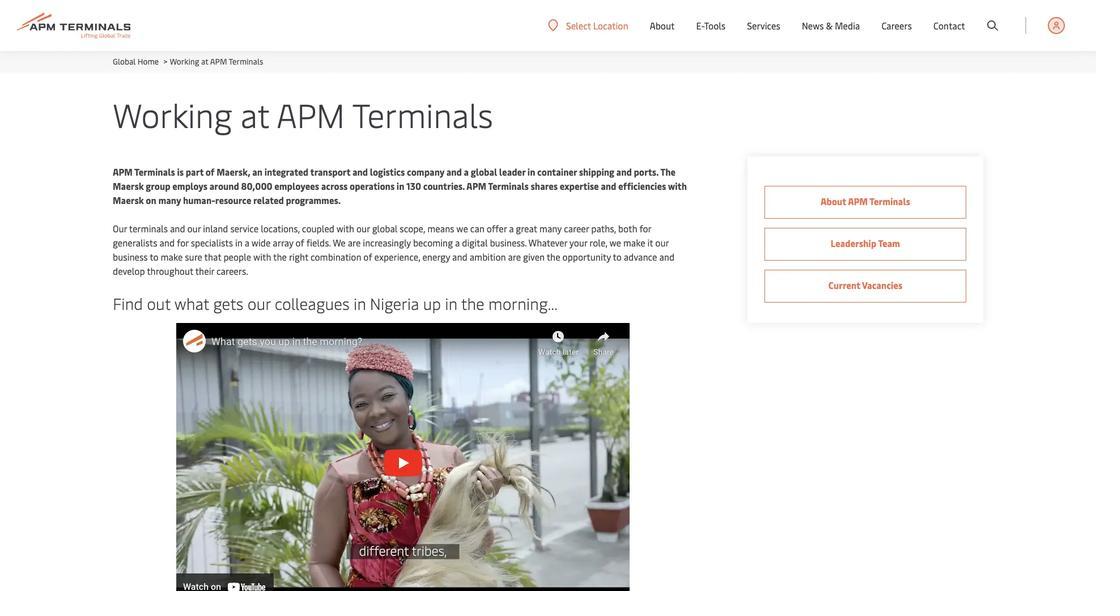 Task type: describe. For each thing, give the bounding box(es) containing it.
services
[[748, 19, 781, 32]]

inland
[[203, 222, 228, 235]]

0 vertical spatial for
[[640, 222, 652, 235]]

media
[[835, 19, 861, 32]]

ports.
[[634, 166, 659, 178]]

of inside apm terminals is part of maersk, an integrated transport and logistics company and a global leader in container shipping and ports. the maersk group employs around 80,000 employees across operations in 130 countries. apm terminals shares expertise and efficiencies with maersk on many human-resource related programmes.
[[206, 166, 215, 178]]

container
[[538, 166, 577, 178]]

career
[[564, 222, 589, 235]]

news
[[802, 19, 824, 32]]

an
[[252, 166, 263, 178]]

&
[[827, 19, 833, 32]]

out
[[147, 293, 171, 314]]

logistics
[[370, 166, 405, 178]]

business. whatever
[[490, 236, 568, 249]]

on
[[146, 194, 156, 206]]

efficiencies
[[619, 180, 667, 192]]

service
[[230, 222, 259, 235]]

and up "operations" at the top left of the page
[[353, 166, 368, 178]]

careers.
[[217, 265, 248, 277]]

global home link
[[113, 56, 159, 67]]

1 vertical spatial for
[[177, 236, 189, 249]]

people
[[224, 251, 251, 263]]

fields.
[[307, 236, 331, 249]]

related
[[254, 194, 284, 206]]

e-tools
[[697, 19, 726, 32]]

gets
[[213, 293, 244, 314]]

can
[[471, 222, 485, 235]]

2 horizontal spatial the
[[547, 251, 561, 263]]

our up increasingly
[[357, 222, 370, 235]]

contact button
[[934, 0, 966, 51]]

2 vertical spatial of
[[364, 251, 372, 263]]

combination
[[311, 251, 361, 263]]

colleagues
[[275, 293, 350, 314]]

with inside apm terminals is part of maersk, an integrated transport and logistics company and a global leader in container shipping and ports. the maersk group employs around 80,000 employees across operations in 130 countries. apm terminals shares expertise and efficiencies with maersk on many human-resource related programmes.
[[668, 180, 687, 192]]

human-
[[183, 194, 215, 206]]

in left nigeria
[[354, 293, 366, 314]]

about apm terminals link
[[765, 186, 967, 219]]

energy
[[423, 251, 450, 263]]

1 horizontal spatial at
[[241, 92, 269, 137]]

0 vertical spatial make
[[624, 236, 646, 249]]

advance
[[624, 251, 658, 263]]

terminals
[[129, 222, 168, 235]]

1 vertical spatial we
[[610, 236, 621, 249]]

paths,
[[592, 222, 616, 235]]

careers
[[882, 19, 912, 32]]

expertise
[[560, 180, 599, 192]]

employs
[[173, 180, 208, 192]]

shares
[[531, 180, 558, 192]]

our right the gets
[[248, 293, 271, 314]]

our
[[113, 222, 127, 235]]

and down shipping
[[601, 180, 617, 192]]

0 vertical spatial working
[[170, 56, 199, 67]]

global inside apm terminals is part of maersk, an integrated transport and logistics company and a global leader in container shipping and ports. the maersk group employs around 80,000 employees across operations in 130 countries. apm terminals shares expertise and efficiencies with maersk on many human-resource related programmes.
[[471, 166, 497, 178]]

transport
[[310, 166, 351, 178]]

select location button
[[548, 19, 629, 31]]

locations,
[[261, 222, 300, 235]]

home
[[138, 56, 159, 67]]

80,000
[[241, 180, 273, 192]]

business
[[113, 251, 148, 263]]

select
[[566, 19, 591, 31]]

in right leader
[[528, 166, 536, 178]]

global
[[113, 56, 136, 67]]

global inside our terminals and our inland service locations, coupled with our global scope, means we can offer a great many career paths, both for generalists and for specialists in a wide array of fields. we are increasingly becoming a digital business. whatever your role, we make it our business to make sure that people with the right combination of experience, energy and ambition are given the opportunity to advance and develop throughout their careers.
[[372, 222, 398, 235]]

services button
[[748, 0, 781, 51]]

countries.
[[423, 180, 465, 192]]

about apm terminals
[[821, 195, 911, 208]]

programmes.
[[286, 194, 341, 206]]

integrated
[[265, 166, 309, 178]]

global home > working at apm terminals
[[113, 56, 263, 67]]

becoming
[[413, 236, 453, 249]]

1 to from the left
[[150, 251, 159, 263]]

1 vertical spatial make
[[161, 251, 183, 263]]

increasingly
[[363, 236, 411, 249]]

1 horizontal spatial are
[[508, 251, 521, 263]]

a inside apm terminals is part of maersk, an integrated transport and logistics company and a global leader in container shipping and ports. the maersk group employs around 80,000 employees across operations in 130 countries. apm terminals shares expertise and efficiencies with maersk on many human-resource related programmes.
[[464, 166, 469, 178]]

apm terminals is part of maersk, an integrated transport and logistics company and a global leader in container shipping and ports. the maersk group employs around 80,000 employees across operations in 130 countries. apm terminals shares expertise and efficiencies with maersk on many human-resource related programmes.
[[113, 166, 687, 206]]

great
[[516, 222, 538, 235]]

careers button
[[882, 0, 912, 51]]

throughout
[[147, 265, 193, 277]]

our right "it"
[[656, 236, 669, 249]]

the
[[661, 166, 676, 178]]

news & media
[[802, 19, 861, 32]]



Task type: locate. For each thing, give the bounding box(es) containing it.
global
[[471, 166, 497, 178], [372, 222, 398, 235]]

to up the throughout
[[150, 251, 159, 263]]

up
[[423, 293, 441, 314]]

many down group
[[158, 194, 181, 206]]

wide
[[252, 236, 271, 249]]

global left leader
[[471, 166, 497, 178]]

1 horizontal spatial with
[[337, 222, 354, 235]]

contact
[[934, 19, 966, 32]]

given
[[523, 251, 545, 263]]

are
[[348, 236, 361, 249], [508, 251, 521, 263]]

1 vertical spatial of
[[296, 236, 304, 249]]

a left 'digital'
[[455, 236, 460, 249]]

for
[[640, 222, 652, 235], [177, 236, 189, 249]]

array
[[273, 236, 294, 249]]

0 horizontal spatial about
[[650, 19, 675, 32]]

for up "it"
[[640, 222, 652, 235]]

scope,
[[400, 222, 425, 235]]

0 horizontal spatial to
[[150, 251, 159, 263]]

of down increasingly
[[364, 251, 372, 263]]

0 vertical spatial we
[[457, 222, 468, 235]]

a left wide
[[245, 236, 250, 249]]

2 horizontal spatial of
[[364, 251, 372, 263]]

>
[[164, 56, 168, 67]]

many inside apm terminals is part of maersk, an integrated transport and logistics company and a global leader in container shipping and ports. the maersk group employs around 80,000 employees across operations in 130 countries. apm terminals shares expertise and efficiencies with maersk on many human-resource related programmes.
[[158, 194, 181, 206]]

0 horizontal spatial are
[[348, 236, 361, 249]]

make up advance
[[624, 236, 646, 249]]

right
[[289, 251, 309, 263]]

the right the up at the left of the page
[[461, 293, 485, 314]]

specialists
[[191, 236, 233, 249]]

in left 130
[[397, 180, 405, 192]]

are right we
[[348, 236, 361, 249]]

make up the throughout
[[161, 251, 183, 263]]

0 vertical spatial are
[[348, 236, 361, 249]]

1 vertical spatial maersk
[[113, 194, 144, 206]]

0 vertical spatial with
[[668, 180, 687, 192]]

are left given
[[508, 251, 521, 263]]

e-
[[697, 19, 705, 32]]

sure
[[185, 251, 202, 263]]

we
[[333, 236, 346, 249]]

nigeria
[[370, 293, 419, 314]]

company
[[407, 166, 445, 178]]

maersk
[[113, 180, 144, 192], [113, 194, 144, 206]]

select location
[[566, 19, 629, 31]]

1 vertical spatial at
[[241, 92, 269, 137]]

terminals
[[229, 56, 263, 67], [352, 92, 493, 137], [134, 166, 175, 178], [488, 180, 529, 192], [870, 195, 911, 208]]

we left can
[[457, 222, 468, 235]]

our terminals and our inland service locations, coupled with our global scope, means we can offer a great many career paths, both for generalists and for specialists in a wide array of fields. we are increasingly becoming a digital business. whatever your role, we make it our business to make sure that people with the right combination of experience, energy and ambition are given the opportunity to advance and develop throughout their careers.
[[113, 222, 675, 277]]

your
[[570, 236, 588, 249]]

and up countries.
[[447, 166, 462, 178]]

2 horizontal spatial with
[[668, 180, 687, 192]]

across
[[321, 180, 348, 192]]

maersk,
[[217, 166, 250, 178]]

the right given
[[547, 251, 561, 263]]

and down terminals
[[160, 236, 175, 249]]

and down 'digital'
[[453, 251, 468, 263]]

2 vertical spatial with
[[254, 251, 271, 263]]

1 horizontal spatial global
[[471, 166, 497, 178]]

about button
[[650, 0, 675, 51]]

in inside our terminals and our inland service locations, coupled with our global scope, means we can offer a great many career paths, both for generalists and for specialists in a wide array of fields. we are increasingly becoming a digital business. whatever your role, we make it our business to make sure that people with the right combination of experience, energy and ambition are given the opportunity to advance and develop throughout their careers.
[[235, 236, 243, 249]]

working right >
[[170, 56, 199, 67]]

leader
[[500, 166, 526, 178]]

0 horizontal spatial make
[[161, 251, 183, 263]]

in right the up at the left of the page
[[445, 293, 458, 314]]

1 vertical spatial about
[[821, 195, 847, 208]]

1 vertical spatial many
[[540, 222, 562, 235]]

a right offer
[[509, 222, 514, 235]]

1 horizontal spatial we
[[610, 236, 621, 249]]

and right advance
[[660, 251, 675, 263]]

with up we
[[337, 222, 354, 235]]

resource
[[215, 194, 251, 206]]

1 horizontal spatial many
[[540, 222, 562, 235]]

morning...
[[489, 293, 558, 314]]

working down >
[[113, 92, 232, 137]]

about
[[650, 19, 675, 32], [821, 195, 847, 208]]

and left ports.
[[617, 166, 632, 178]]

0 vertical spatial about
[[650, 19, 675, 32]]

with
[[668, 180, 687, 192], [337, 222, 354, 235], [254, 251, 271, 263]]

0 vertical spatial global
[[471, 166, 497, 178]]

means
[[428, 222, 455, 235]]

0 vertical spatial maersk
[[113, 180, 144, 192]]

many
[[158, 194, 181, 206], [540, 222, 562, 235]]

many inside our terminals and our inland service locations, coupled with our global scope, means we can offer a great many career paths, both for generalists and for specialists in a wide array of fields. we are increasingly becoming a digital business. whatever your role, we make it our business to make sure that people with the right combination of experience, energy and ambition are given the opportunity to advance and develop throughout their careers.
[[540, 222, 562, 235]]

that
[[204, 251, 221, 263]]

their
[[195, 265, 214, 277]]

about for about
[[650, 19, 675, 32]]

1 horizontal spatial of
[[296, 236, 304, 249]]

1 horizontal spatial make
[[624, 236, 646, 249]]

digital
[[462, 236, 488, 249]]

operations
[[350, 180, 395, 192]]

opportunity
[[563, 251, 611, 263]]

many right great
[[540, 222, 562, 235]]

tools
[[705, 19, 726, 32]]

our
[[187, 222, 201, 235], [357, 222, 370, 235], [656, 236, 669, 249], [248, 293, 271, 314]]

location
[[594, 19, 629, 31]]

0 vertical spatial of
[[206, 166, 215, 178]]

0 horizontal spatial we
[[457, 222, 468, 235]]

role,
[[590, 236, 608, 249]]

group
[[146, 180, 170, 192]]

1 vertical spatial with
[[337, 222, 354, 235]]

with down wide
[[254, 251, 271, 263]]

0 horizontal spatial global
[[372, 222, 398, 235]]

of right part
[[206, 166, 215, 178]]

1 maersk from the top
[[113, 180, 144, 192]]

1 horizontal spatial for
[[640, 222, 652, 235]]

1 vertical spatial working
[[113, 92, 232, 137]]

1 horizontal spatial about
[[821, 195, 847, 208]]

employees
[[275, 180, 319, 192]]

1 horizontal spatial to
[[613, 251, 622, 263]]

at
[[201, 56, 208, 67], [241, 92, 269, 137]]

0 horizontal spatial of
[[206, 166, 215, 178]]

coupled
[[302, 222, 335, 235]]

maersk left group
[[113, 180, 144, 192]]

experience,
[[375, 251, 420, 263]]

1 horizontal spatial the
[[461, 293, 485, 314]]

1 vertical spatial are
[[508, 251, 521, 263]]

with down the
[[668, 180, 687, 192]]

0 horizontal spatial the
[[273, 251, 287, 263]]

a up countries.
[[464, 166, 469, 178]]

around
[[210, 180, 239, 192]]

both
[[619, 222, 638, 235]]

2 maersk from the top
[[113, 194, 144, 206]]

0 horizontal spatial with
[[254, 251, 271, 263]]

for up sure
[[177, 236, 189, 249]]

apm
[[210, 56, 227, 67], [277, 92, 345, 137], [113, 166, 133, 178], [467, 180, 487, 192], [848, 195, 868, 208]]

0 horizontal spatial many
[[158, 194, 181, 206]]

we right role,
[[610, 236, 621, 249]]

shipping
[[579, 166, 615, 178]]

find out what gets our colleagues in nigeria up in the morning...
[[113, 293, 558, 314]]

we
[[457, 222, 468, 235], [610, 236, 621, 249]]

to left advance
[[613, 251, 622, 263]]

in
[[528, 166, 536, 178], [397, 180, 405, 192], [235, 236, 243, 249], [354, 293, 366, 314], [445, 293, 458, 314]]

global up increasingly
[[372, 222, 398, 235]]

ambition
[[470, 251, 506, 263]]

in up people
[[235, 236, 243, 249]]

the
[[273, 251, 287, 263], [547, 251, 561, 263], [461, 293, 485, 314]]

1 vertical spatial global
[[372, 222, 398, 235]]

and right terminals
[[170, 222, 185, 235]]

2 to from the left
[[613, 251, 622, 263]]

e-tools button
[[697, 0, 726, 51]]

develop
[[113, 265, 145, 277]]

0 horizontal spatial at
[[201, 56, 208, 67]]

it
[[648, 236, 654, 249]]

0 vertical spatial at
[[201, 56, 208, 67]]

maersk left on
[[113, 194, 144, 206]]

130
[[407, 180, 421, 192]]

is
[[177, 166, 184, 178]]

our left inland
[[187, 222, 201, 235]]

the down "array"
[[273, 251, 287, 263]]

0 vertical spatial many
[[158, 194, 181, 206]]

to
[[150, 251, 159, 263], [613, 251, 622, 263]]

about for about apm terminals
[[821, 195, 847, 208]]

0 horizontal spatial for
[[177, 236, 189, 249]]

working at apm terminals
[[113, 92, 493, 137]]

a
[[464, 166, 469, 178], [509, 222, 514, 235], [245, 236, 250, 249], [455, 236, 460, 249]]

offer
[[487, 222, 507, 235]]

of up right
[[296, 236, 304, 249]]

part
[[186, 166, 204, 178]]



Task type: vqa. For each thing, say whether or not it's contained in the screenshot.
Transportation
no



